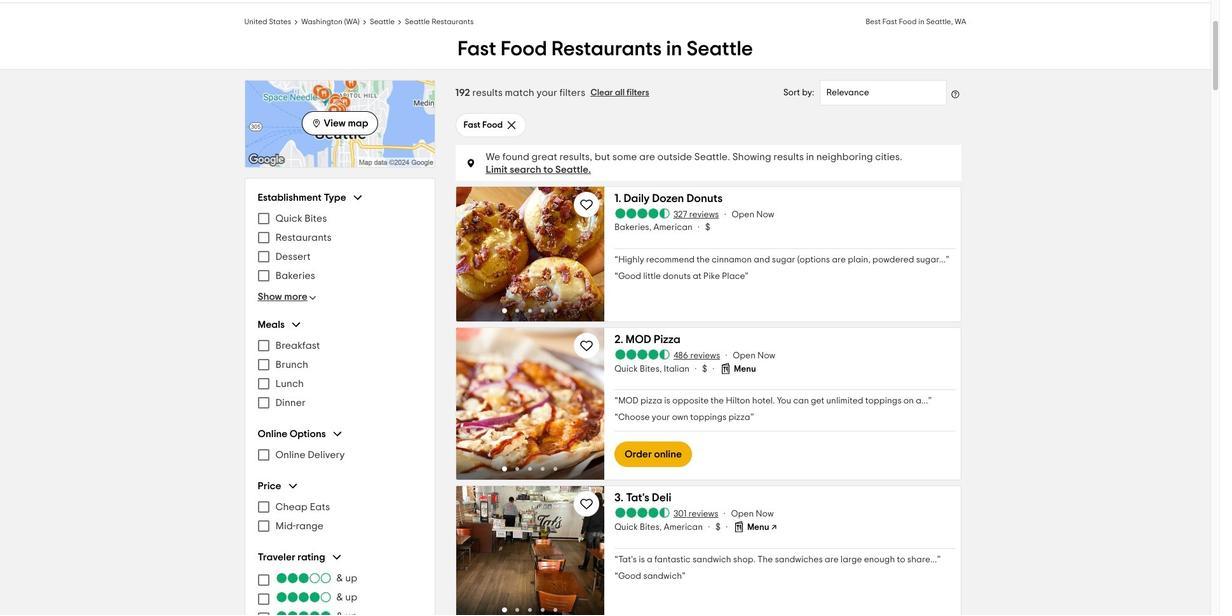 Task type: vqa. For each thing, say whether or not it's contained in the screenshot.
the topmost with
no



Task type: locate. For each thing, give the bounding box(es) containing it.
1 vertical spatial save to a trip image
[[579, 338, 594, 353]]

3 menu from the top
[[258, 498, 422, 536]]

3 group from the top
[[258, 428, 422, 465]]

5 group from the top
[[258, 551, 422, 615]]

0 vertical spatial carousel of images figure
[[456, 187, 604, 322]]

4 menu from the top
[[258, 569, 422, 615]]

2 vertical spatial carousel of images figure
[[456, 486, 604, 615]]

1 group from the top
[[258, 191, 422, 303]]

save to a trip image
[[579, 496, 594, 512]]

2 carousel of images figure from the top
[[456, 328, 604, 480]]

menu for first group from the bottom
[[258, 569, 422, 615]]

save to a trip image
[[579, 197, 594, 212], [579, 338, 594, 353]]

carousel of images figure
[[456, 187, 604, 322], [456, 328, 604, 480], [456, 486, 604, 615]]

1 save to a trip image from the top
[[579, 197, 594, 212]]

1 vertical spatial carousel of images figure
[[456, 328, 604, 480]]

0 vertical spatial save to a trip image
[[579, 197, 594, 212]]

carousel of images figure for save to a trip icon
[[456, 486, 604, 615]]

3 carousel of images figure from the top
[[456, 486, 604, 615]]

group
[[258, 191, 422, 303], [258, 318, 422, 412], [258, 428, 422, 465], [258, 480, 422, 536], [258, 551, 422, 615]]

menu for 2nd group from the top
[[258, 336, 422, 412]]

2 save to a trip image from the top
[[579, 338, 594, 353]]

2 group from the top
[[258, 318, 422, 412]]

2 menu from the top
[[258, 336, 422, 412]]

1 menu from the top
[[258, 209, 422, 285]]

1 carousel of images figure from the top
[[456, 187, 604, 322]]

menu
[[258, 209, 422, 285], [258, 336, 422, 412], [258, 498, 422, 536], [258, 569, 422, 615]]



Task type: describe. For each thing, give the bounding box(es) containing it.
menu for second group from the bottom of the page
[[258, 498, 422, 536]]

4 group from the top
[[258, 480, 422, 536]]

carousel of images figure for second save to a trip image
[[456, 328, 604, 480]]

carousel of images figure for 2nd save to a trip image from the bottom
[[456, 187, 604, 322]]



